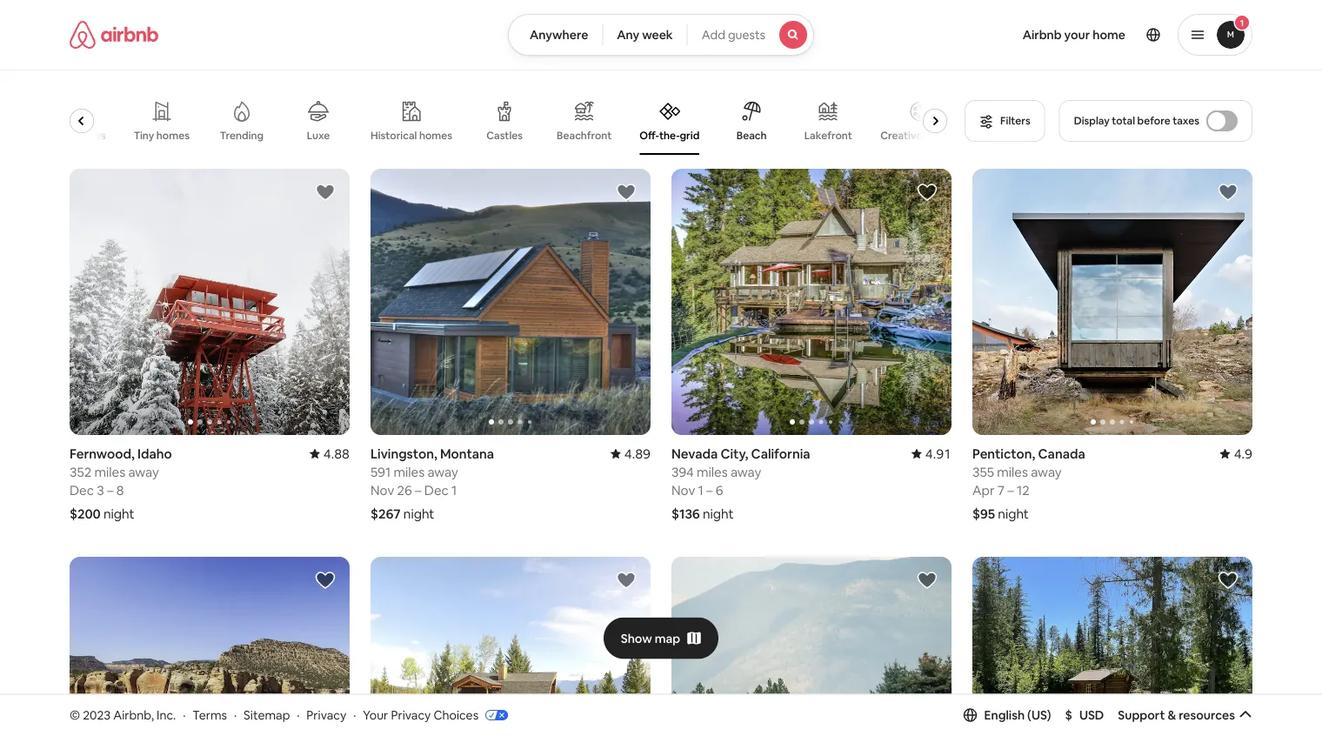 Task type: locate. For each thing, give the bounding box(es) containing it.
nov down "394"
[[672, 482, 696, 499]]

away inside livingston, montana 591 miles away nov 26 – dec 1 $267 night
[[428, 463, 458, 480]]

4.89 out of 5 average rating image
[[611, 445, 651, 462]]

nov down '591'
[[371, 482, 394, 499]]

2 – from the left
[[415, 482, 422, 499]]

0 horizontal spatial dec
[[70, 482, 94, 499]]

away inside penticton, canada 355 miles away apr 7 – 12 $95 night
[[1031, 463, 1062, 480]]

4.91
[[926, 445, 952, 462]]

2 away from the left
[[428, 463, 458, 480]]

miles up 26 at bottom left
[[394, 463, 425, 480]]

your privacy choices link
[[363, 707, 508, 724]]

show map
[[621, 631, 681, 646]]

idaho
[[138, 445, 172, 462]]

miles up 6
[[697, 463, 728, 480]]

355
[[973, 463, 995, 480]]

away
[[128, 463, 159, 480], [428, 463, 458, 480], [731, 463, 762, 480], [1031, 463, 1062, 480]]

–
[[107, 482, 114, 499], [415, 482, 422, 499], [707, 482, 713, 499], [1008, 482, 1014, 499]]

grid
[[680, 129, 700, 142]]

3 miles from the left
[[697, 463, 728, 480]]

away down the idaho
[[128, 463, 159, 480]]

fernwood, idaho 352 miles away dec 3 – 8 $200 night
[[70, 445, 172, 522]]

group
[[32, 87, 959, 155], [70, 169, 350, 435], [371, 169, 651, 435], [672, 169, 952, 435], [973, 169, 1253, 435], [70, 557, 350, 736], [371, 557, 651, 736], [672, 557, 952, 736], [973, 557, 1253, 736]]

– inside the nevada city, california 394 miles away nov 1 – 6 $136 night
[[707, 482, 713, 499]]

1 inside the nevada city, california 394 miles away nov 1 – 6 $136 night
[[698, 482, 704, 499]]

2 horizontal spatial 1
[[1241, 17, 1245, 28]]

any week
[[617, 27, 673, 43]]

homes right tiny
[[156, 129, 190, 142]]

privacy left your
[[307, 707, 347, 723]]

1 horizontal spatial 1
[[698, 482, 704, 499]]

night
[[104, 505, 135, 522], [404, 505, 435, 522], [703, 505, 734, 522], [998, 505, 1029, 522]]

away down canada
[[1031, 463, 1062, 480]]

None search field
[[508, 14, 815, 56]]

2 night from the left
[[404, 505, 435, 522]]

8
[[116, 482, 124, 499]]

2 privacy from the left
[[391, 707, 431, 723]]

1 horizontal spatial dec
[[425, 482, 449, 499]]

– right 26 at bottom left
[[415, 482, 422, 499]]

1 horizontal spatial privacy
[[391, 707, 431, 723]]

amazing
[[32, 129, 76, 142]]

2 dec from the left
[[425, 482, 449, 499]]

night inside livingston, montana 591 miles away nov 26 – dec 1 $267 night
[[404, 505, 435, 522]]

miles inside livingston, montana 591 miles away nov 26 – dec 1 $267 night
[[394, 463, 425, 480]]

· left your
[[353, 707, 356, 723]]

your
[[363, 707, 388, 723]]

1 horizontal spatial homes
[[419, 129, 453, 142]]

sitemap link
[[244, 707, 290, 723]]

nov
[[371, 482, 394, 499], [672, 482, 696, 499]]

– right 7
[[1008, 482, 1014, 499]]

4 – from the left
[[1008, 482, 1014, 499]]

trending
[[220, 129, 264, 142]]

1 horizontal spatial nov
[[672, 482, 696, 499]]

1 dec from the left
[[70, 482, 94, 499]]

2 nov from the left
[[672, 482, 696, 499]]

away for penticton,
[[1031, 463, 1062, 480]]

0 horizontal spatial nov
[[371, 482, 394, 499]]

4 · from the left
[[353, 707, 356, 723]]

total
[[1112, 114, 1136, 127]]

1 away from the left
[[128, 463, 159, 480]]

support & resources button
[[1119, 707, 1253, 723]]

apr
[[973, 482, 995, 499]]

3 away from the left
[[731, 463, 762, 480]]

– for dec
[[107, 482, 114, 499]]

off-the-grid
[[640, 129, 700, 142]]

night down 26 at bottom left
[[404, 505, 435, 522]]

away down city,
[[731, 463, 762, 480]]

homes
[[419, 129, 453, 142], [156, 129, 190, 142]]

$136
[[672, 505, 700, 522]]

0 horizontal spatial homes
[[156, 129, 190, 142]]

show map button
[[604, 618, 719, 659]]

dec
[[70, 482, 94, 499], [425, 482, 449, 499]]

7
[[998, 482, 1005, 499]]

4.88 out of 5 average rating image
[[310, 445, 350, 462]]

miles inside penticton, canada 355 miles away apr 7 – 12 $95 night
[[997, 463, 1029, 480]]

· left privacy link at the bottom of page
[[297, 707, 300, 723]]

26
[[397, 482, 412, 499]]

1
[[1241, 17, 1245, 28], [452, 482, 457, 499], [698, 482, 704, 499]]

dec right 26 at bottom left
[[425, 482, 449, 499]]

english (us) button
[[964, 707, 1052, 723]]

591
[[371, 463, 391, 480]]

privacy inside your privacy choices link
[[391, 707, 431, 723]]

away for livingston,
[[428, 463, 458, 480]]

creative
[[881, 129, 923, 142]]

6
[[716, 482, 724, 499]]

filters
[[1001, 114, 1031, 127]]

your privacy choices
[[363, 707, 479, 723]]

resources
[[1179, 707, 1236, 723]]

· right terms link at the left of the page
[[234, 707, 237, 723]]

– right 3
[[107, 482, 114, 499]]

night down 12
[[998, 505, 1029, 522]]

– left 6
[[707, 482, 713, 499]]

home
[[1093, 27, 1126, 43]]

away inside 'fernwood, idaho 352 miles away dec 3 – 8 $200 night'
[[128, 463, 159, 480]]

1 night from the left
[[104, 505, 135, 522]]

1 – from the left
[[107, 482, 114, 499]]

night down 6
[[703, 505, 734, 522]]

amazing views
[[32, 129, 106, 142]]

add guests button
[[687, 14, 815, 56]]

0 horizontal spatial 1
[[452, 482, 457, 499]]

terms link
[[193, 707, 227, 723]]

privacy right your
[[391, 707, 431, 723]]

4 night from the left
[[998, 505, 1029, 522]]

homes right historical
[[419, 129, 453, 142]]

2 miles from the left
[[394, 463, 425, 480]]

privacy
[[307, 707, 347, 723], [391, 707, 431, 723]]

dec down 352
[[70, 482, 94, 499]]

4 miles from the left
[[997, 463, 1029, 480]]

fernwood,
[[70, 445, 135, 462]]

filters button
[[965, 100, 1046, 142]]

away inside the nevada city, california 394 miles away nov 1 – 6 $136 night
[[731, 463, 762, 480]]

1 miles from the left
[[94, 463, 125, 480]]

12
[[1017, 482, 1030, 499]]

terms
[[193, 707, 227, 723]]

any
[[617, 27, 640, 43]]

night down 8
[[104, 505, 135, 522]]

4 away from the left
[[1031, 463, 1062, 480]]

3 – from the left
[[707, 482, 713, 499]]

1 · from the left
[[183, 707, 186, 723]]

· right inc.
[[183, 707, 186, 723]]

·
[[183, 707, 186, 723], [234, 707, 237, 723], [297, 707, 300, 723], [353, 707, 356, 723]]

0 horizontal spatial privacy
[[307, 707, 347, 723]]

miles down fernwood,
[[94, 463, 125, 480]]

tiny
[[134, 129, 154, 142]]

– inside penticton, canada 355 miles away apr 7 – 12 $95 night
[[1008, 482, 1014, 499]]

miles inside 'fernwood, idaho 352 miles away dec 3 – 8 $200 night'
[[94, 463, 125, 480]]

1 nov from the left
[[371, 482, 394, 499]]

– inside livingston, montana 591 miles away nov 26 – dec 1 $267 night
[[415, 482, 422, 499]]

airbnb,
[[113, 707, 154, 723]]

miles for apr
[[997, 463, 1029, 480]]

your
[[1065, 27, 1091, 43]]

away down montana
[[428, 463, 458, 480]]

– for apr
[[1008, 482, 1014, 499]]

california
[[751, 445, 811, 462]]

miles down penticton,
[[997, 463, 1029, 480]]

– inside 'fernwood, idaho 352 miles away dec 3 – 8 $200 night'
[[107, 482, 114, 499]]

3 night from the left
[[703, 505, 734, 522]]

miles
[[94, 463, 125, 480], [394, 463, 425, 480], [697, 463, 728, 480], [997, 463, 1029, 480]]



Task type: describe. For each thing, give the bounding box(es) containing it.
1 privacy from the left
[[307, 707, 347, 723]]

nevada
[[672, 445, 718, 462]]

livingston, montana 591 miles away nov 26 – dec 1 $267 night
[[371, 445, 494, 522]]

anywhere button
[[508, 14, 603, 56]]

night inside 'fernwood, idaho 352 miles away dec 3 – 8 $200 night'
[[104, 505, 135, 522]]

choices
[[434, 707, 479, 723]]

spaces
[[925, 129, 959, 142]]

airbnb your home
[[1023, 27, 1126, 43]]

miles inside the nevada city, california 394 miles away nov 1 – 6 $136 night
[[697, 463, 728, 480]]

night inside the nevada city, california 394 miles away nov 1 – 6 $136 night
[[703, 505, 734, 522]]

add to wishlist: columbia falls, montana image
[[917, 570, 938, 591]]

historical homes
[[371, 129, 453, 142]]

any week button
[[602, 14, 688, 56]]

views
[[78, 129, 106, 142]]

before
[[1138, 114, 1171, 127]]

support
[[1119, 707, 1166, 723]]

the-
[[660, 129, 680, 142]]

$95
[[973, 505, 996, 522]]

nevada city, california 394 miles away nov 1 – 6 $136 night
[[672, 445, 811, 522]]

livingston,
[[371, 445, 438, 462]]

creative spaces
[[881, 129, 959, 142]]

beachfront
[[557, 129, 612, 142]]

english (us)
[[985, 707, 1052, 723]]

– for nov
[[415, 482, 422, 499]]

©
[[70, 707, 80, 723]]

none search field containing anywhere
[[508, 14, 815, 56]]

display total before taxes button
[[1060, 100, 1253, 142]]

nov inside livingston, montana 591 miles away nov 26 – dec 1 $267 night
[[371, 482, 394, 499]]

airbnb
[[1023, 27, 1062, 43]]

profile element
[[835, 0, 1253, 70]]

display total before taxes
[[1074, 114, 1200, 127]]

homes for historical homes
[[419, 129, 453, 142]]

352
[[70, 463, 91, 480]]

4.91 out of 5 average rating image
[[912, 445, 952, 462]]

taxes
[[1173, 114, 1200, 127]]

1 inside dropdown button
[[1241, 17, 1245, 28]]

homes for tiny homes
[[156, 129, 190, 142]]

guests
[[728, 27, 766, 43]]

show
[[621, 631, 652, 646]]

historical
[[371, 129, 417, 142]]

$267
[[371, 505, 401, 522]]

add to wishlist: escalante, utah image
[[315, 570, 336, 591]]

1 inside livingston, montana 591 miles away nov 26 – dec 1 $267 night
[[452, 482, 457, 499]]

© 2023 airbnb, inc. ·
[[70, 707, 186, 723]]

english
[[985, 707, 1025, 723]]

$200
[[70, 505, 101, 522]]

add guests
[[702, 27, 766, 43]]

4.9
[[1235, 445, 1253, 462]]

inc.
[[157, 707, 176, 723]]

map
[[655, 631, 681, 646]]

support & resources
[[1119, 707, 1236, 723]]

lakefront
[[805, 129, 853, 142]]

3
[[97, 482, 104, 499]]

add to wishlist: whitefish, montana image
[[1218, 570, 1239, 591]]

&
[[1168, 707, 1177, 723]]

3 · from the left
[[297, 707, 300, 723]]

add to wishlist: livingston, montana image
[[616, 182, 637, 203]]

$ usd
[[1066, 707, 1105, 723]]

4.9 out of 5 average rating image
[[1221, 445, 1253, 462]]

nov inside the nevada city, california 394 miles away nov 1 – 6 $136 night
[[672, 482, 696, 499]]

2023
[[83, 707, 111, 723]]

add to wishlist: nevada city, california image
[[917, 182, 938, 203]]

add to wishlist: penticton, canada image
[[1218, 182, 1239, 203]]

tiny homes
[[134, 129, 190, 142]]

group containing amazing views
[[32, 87, 959, 155]]

montana
[[440, 445, 494, 462]]

canada
[[1039, 445, 1086, 462]]

miles for dec
[[94, 463, 125, 480]]

add to wishlist: invermere, canada image
[[616, 570, 637, 591]]

sitemap
[[244, 707, 290, 723]]

week
[[642, 27, 673, 43]]

display
[[1074, 114, 1110, 127]]

2 · from the left
[[234, 707, 237, 723]]

add to wishlist: fernwood, idaho image
[[315, 182, 336, 203]]

off-
[[640, 129, 660, 142]]

penticton, canada 355 miles away apr 7 – 12 $95 night
[[973, 445, 1086, 522]]

miles for nov
[[394, 463, 425, 480]]

city,
[[721, 445, 749, 462]]

4.89
[[625, 445, 651, 462]]

privacy link
[[307, 707, 347, 723]]

luxe
[[307, 129, 330, 142]]

4.88
[[324, 445, 350, 462]]

anywhere
[[530, 27, 589, 43]]

(us)
[[1028, 707, 1052, 723]]

394
[[672, 463, 694, 480]]

usd
[[1080, 707, 1105, 723]]

away for fernwood,
[[128, 463, 159, 480]]

dec inside 'fernwood, idaho 352 miles away dec 3 – 8 $200 night'
[[70, 482, 94, 499]]

$
[[1066, 707, 1073, 723]]

beach
[[737, 129, 767, 142]]

airbnb your home link
[[1013, 17, 1136, 53]]

terms · sitemap · privacy
[[193, 707, 347, 723]]

penticton,
[[973, 445, 1036, 462]]

add
[[702, 27, 726, 43]]

castles
[[487, 129, 523, 142]]

night inside penticton, canada 355 miles away apr 7 – 12 $95 night
[[998, 505, 1029, 522]]

1 button
[[1178, 14, 1253, 56]]

dec inside livingston, montana 591 miles away nov 26 – dec 1 $267 night
[[425, 482, 449, 499]]



Task type: vqa. For each thing, say whether or not it's contained in the screenshot.
Add to wishlist: Livingston, Montana icon
yes



